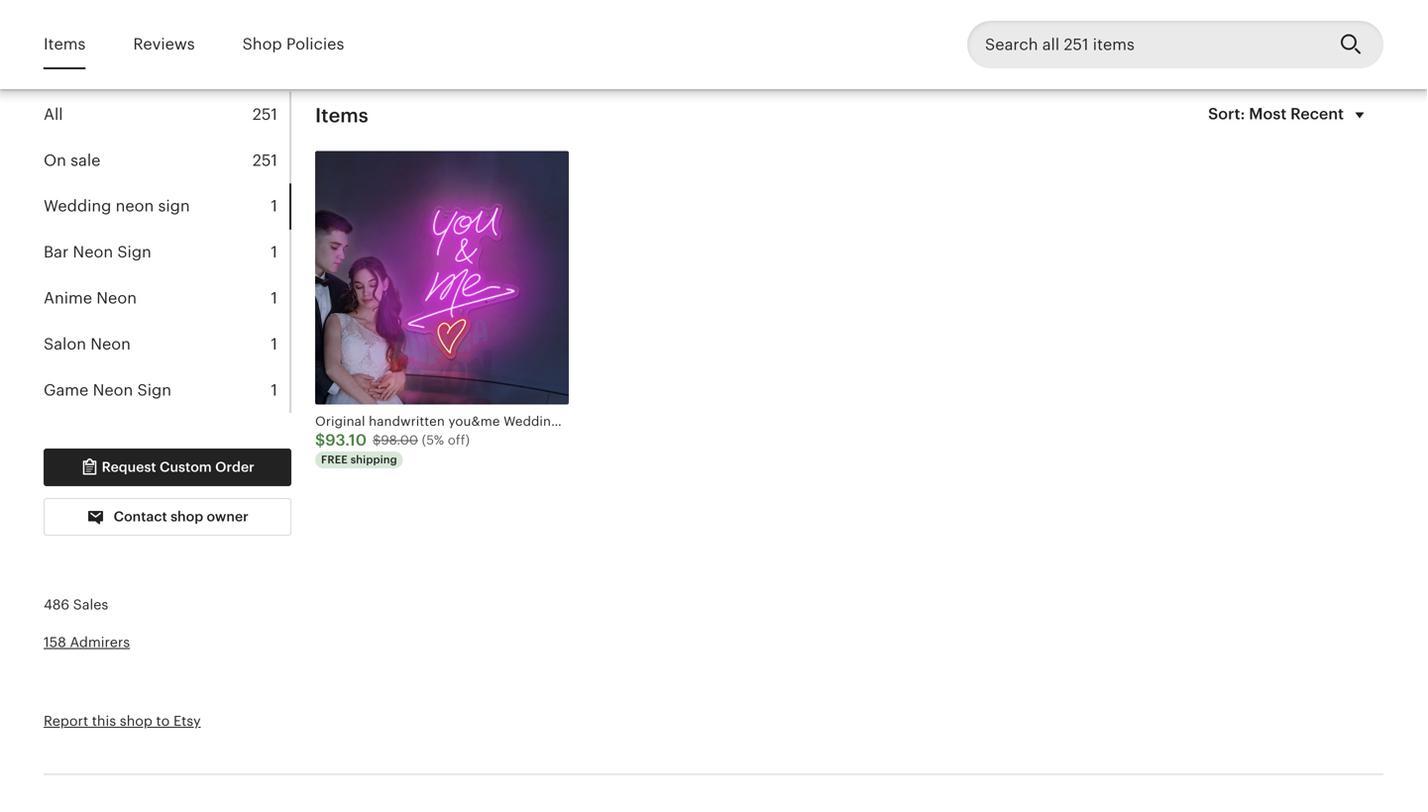 Task type: locate. For each thing, give the bounding box(es) containing it.
tab
[[44, 92, 289, 138], [44, 138, 289, 184], [44, 184, 289, 230], [44, 230, 289, 276], [44, 276, 289, 322], [44, 322, 289, 368], [44, 368, 289, 414]]

neon right bar on the left top of the page
[[73, 243, 113, 261]]

policies
[[286, 35, 344, 53]]

tab containing bar neon sign
[[44, 230, 289, 276]]

Search all 251 items text field
[[967, 21, 1324, 68]]

sign
[[117, 243, 151, 261], [137, 381, 171, 399]]

0 vertical spatial 251
[[253, 105, 278, 123]]

shop left the owner
[[171, 509, 203, 525]]

neon right the salon
[[90, 335, 131, 353]]

items up all
[[44, 35, 86, 53]]

0 vertical spatial shop
[[171, 509, 203, 525]]

(5%
[[422, 433, 444, 448]]

recent
[[1291, 105, 1344, 123]]

1 251 from the top
[[253, 105, 278, 123]]

shop left 'to'
[[120, 713, 152, 729]]

wedding
[[44, 197, 111, 215]]

158
[[44, 635, 66, 650]]

1 tab from the top
[[44, 92, 289, 138]]

shop
[[171, 509, 203, 525], [120, 713, 152, 729]]

salon
[[44, 335, 86, 353]]

etsy
[[173, 713, 201, 729]]

neon right game at top
[[93, 381, 133, 399]]

1 horizontal spatial shop
[[171, 509, 203, 525]]

contact shop owner button
[[44, 499, 291, 536]]

1 vertical spatial items
[[315, 104, 368, 127]]

$
[[315, 432, 325, 450], [373, 433, 381, 448]]

sign down neon
[[117, 243, 151, 261]]

tab containing game neon sign
[[44, 368, 289, 414]]

neon for bar
[[73, 243, 113, 261]]

contact shop owner
[[110, 509, 249, 525]]

1 for bar neon sign
[[271, 243, 278, 261]]

tab up sign
[[44, 138, 289, 184]]

sign for bar neon sign
[[117, 243, 151, 261]]

report this shop to etsy
[[44, 713, 201, 729]]

3 1 from the top
[[271, 289, 278, 307]]

game
[[44, 381, 89, 399]]

free
[[321, 454, 348, 466]]

anime neon
[[44, 289, 137, 307]]

93.10
[[325, 432, 367, 450]]

sign up request custom order link
[[137, 381, 171, 399]]

items down policies
[[315, 104, 368, 127]]

anime
[[44, 289, 92, 307]]

$ up free
[[315, 432, 325, 450]]

shipping
[[351, 454, 397, 466]]

1 horizontal spatial $
[[373, 433, 381, 448]]

tab down sign
[[44, 230, 289, 276]]

2 251 from the top
[[253, 151, 278, 169]]

bar
[[44, 243, 69, 261]]

2 1 from the top
[[271, 243, 278, 261]]

3 tab from the top
[[44, 184, 289, 230]]

custom
[[160, 460, 212, 475]]

6 tab from the top
[[44, 322, 289, 368]]

tab down the reviews link
[[44, 92, 289, 138]]

251
[[253, 105, 278, 123], [253, 151, 278, 169]]

7 tab from the top
[[44, 368, 289, 414]]

4 1 from the top
[[271, 335, 278, 353]]

on
[[44, 151, 66, 169]]

sign for game neon sign
[[137, 381, 171, 399]]

request
[[102, 460, 156, 475]]

sign
[[158, 197, 190, 215]]

4 tab from the top
[[44, 230, 289, 276]]

shop
[[242, 35, 282, 53]]

tab up request custom order link
[[44, 368, 289, 414]]

1 vertical spatial 251
[[253, 151, 278, 169]]

tab up game neon sign
[[44, 322, 289, 368]]

shop policies link
[[242, 22, 344, 68]]

tab containing salon neon
[[44, 322, 289, 368]]

game neon sign
[[44, 381, 171, 399]]

2 tab from the top
[[44, 138, 289, 184]]

admirers
[[70, 635, 130, 650]]

5 tab from the top
[[44, 276, 289, 322]]

1 vertical spatial sign
[[137, 381, 171, 399]]

most
[[1249, 105, 1287, 123]]

1
[[271, 197, 278, 215], [271, 243, 278, 261], [271, 289, 278, 307], [271, 335, 278, 353], [271, 381, 278, 399]]

tab up "bar neon sign"
[[44, 184, 289, 230]]

salon neon
[[44, 335, 131, 353]]

251 for all
[[253, 105, 278, 123]]

sale
[[71, 151, 101, 169]]

off)
[[448, 433, 470, 448]]

1 1 from the top
[[271, 197, 278, 215]]

neon right anime
[[96, 289, 137, 307]]

items
[[44, 35, 86, 53], [315, 104, 368, 127]]

0 horizontal spatial shop
[[120, 713, 152, 729]]

251 for on sale
[[253, 151, 278, 169]]

neon
[[73, 243, 113, 261], [96, 289, 137, 307], [90, 335, 131, 353], [93, 381, 133, 399]]

5 1 from the top
[[271, 381, 278, 399]]

sections tab list
[[44, 92, 291, 414]]

contact
[[114, 509, 167, 525]]

1 for wedding neon sign
[[271, 197, 278, 215]]

items link
[[44, 22, 86, 68]]

tab down "bar neon sign"
[[44, 276, 289, 322]]

$ up shipping on the bottom
[[373, 433, 381, 448]]

0 vertical spatial items
[[44, 35, 86, 53]]

0 vertical spatial sign
[[117, 243, 151, 261]]



Task type: vqa. For each thing, say whether or not it's contained in the screenshot.
up. on the bottom of the page
no



Task type: describe. For each thing, give the bounding box(es) containing it.
sort: most recent
[[1208, 105, 1344, 123]]

this
[[92, 713, 116, 729]]

bar neon sign
[[44, 243, 151, 261]]

sales
[[73, 597, 108, 613]]

tab containing wedding neon sign
[[44, 184, 289, 230]]

request custom order link
[[44, 449, 291, 487]]

request custom order
[[98, 460, 254, 475]]

sort:
[[1208, 105, 1245, 123]]

tab containing on sale
[[44, 138, 289, 184]]

report
[[44, 713, 88, 729]]

1 for anime neon
[[271, 289, 278, 307]]

158 admirers link
[[44, 635, 130, 650]]

reviews
[[133, 35, 195, 53]]

shop policies
[[242, 35, 344, 53]]

neon for anime
[[96, 289, 137, 307]]

98.00
[[381, 433, 418, 448]]

486 sales
[[44, 597, 108, 613]]

all
[[44, 105, 63, 123]]

to
[[156, 713, 170, 729]]

wedding neon sign
[[44, 197, 190, 215]]

0 horizontal spatial items
[[44, 35, 86, 53]]

on sale
[[44, 151, 101, 169]]

tab containing anime neon
[[44, 276, 289, 322]]

158 admirers
[[44, 635, 130, 650]]

$ 93.10 $ 98.00 (5% off) free shipping
[[315, 432, 470, 466]]

owner
[[207, 509, 249, 525]]

0 horizontal spatial $
[[315, 432, 325, 450]]

1 vertical spatial shop
[[120, 713, 152, 729]]

neon for salon
[[90, 335, 131, 353]]

tab containing all
[[44, 92, 289, 138]]

original handwritten you&me wedding neon sign,custom you me wedding neon light,handmade party led neon sign,wedding wall decor lights sign image
[[315, 151, 569, 405]]

1 for game neon sign
[[271, 381, 278, 399]]

sort: most recent button
[[1196, 92, 1384, 139]]

neon
[[116, 197, 154, 215]]

neon for game
[[93, 381, 133, 399]]

order
[[215, 460, 254, 475]]

report this shop to etsy link
[[44, 713, 201, 729]]

reviews link
[[133, 22, 195, 68]]

1 for salon neon
[[271, 335, 278, 353]]

1 horizontal spatial items
[[315, 104, 368, 127]]

shop inside button
[[171, 509, 203, 525]]

486
[[44, 597, 69, 613]]



